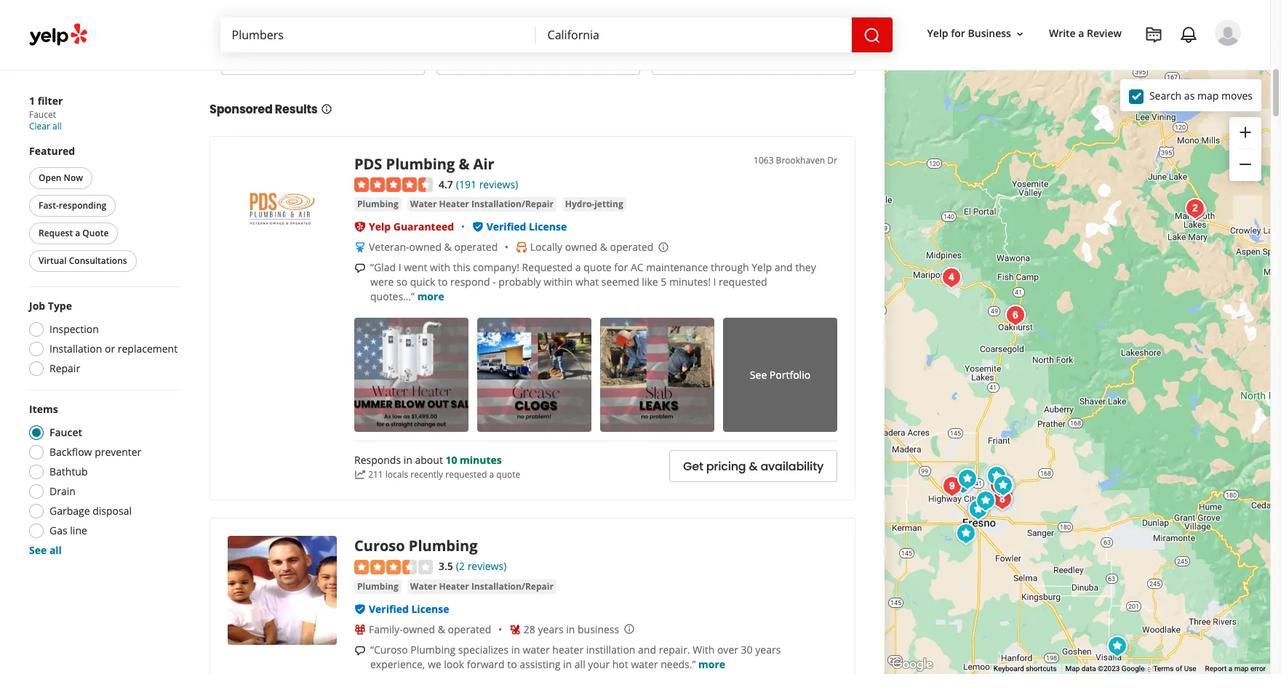 Task type: vqa. For each thing, say whether or not it's contained in the screenshot.
middle 24 chevron down v2 image
no



Task type: describe. For each thing, give the bounding box(es) containing it.
verified license for the middle 16 verified v2 image
[[487, 220, 567, 234]]

ac
[[631, 261, 644, 275]]

"curoso plumbing specializes in water heater instillation and repair. with over 30 years experience, we look forward to assisting in all your hot water needs."
[[370, 644, 781, 672]]

reviews) for pds plumbing & air
[[479, 177, 518, 191]]

fast-responding button
[[29, 195, 116, 217]]

requested inside "glad i went with this company! requested a quote for ac maintenance through yelp and they were so quick to respond - probably within what seemed like 5 minutes! i requested quotes…"
[[719, 275, 768, 289]]

heater inside heating & air conditioning/hvac, plumbing, water heater installation/repair
[[589, 6, 617, 19]]

so
[[397, 275, 408, 289]]

fast-
[[39, 199, 59, 212]]

guaranteed
[[394, 220, 454, 234]]

report
[[1206, 665, 1227, 673]]

to inside "glad i went with this company! requested a quote for ac maintenance through yelp and they were so quick to respond - probably within what seemed like 5 minutes! i requested quotes…"
[[438, 275, 448, 289]]

keyboard
[[994, 665, 1025, 673]]

terms of use
[[1154, 665, 1197, 673]]

with
[[430, 261, 451, 275]]

yelp for yelp for business
[[928, 27, 949, 40]]

for inside button
[[951, 27, 966, 40]]

plumbing for pds
[[386, 154, 455, 174]]

more for "curoso plumbing specializes in water heater instillation and repair. with over 30 years experience, we look forward to assisting in all your hot water needs."
[[699, 658, 726, 672]]

hydro-jetting button
[[563, 198, 626, 212]]

pds plumbing & air link
[[354, 154, 495, 174]]

curoso
[[354, 537, 405, 556]]

curoso plumbing
[[354, 537, 478, 556]]

owned for family-
[[403, 623, 435, 637]]

1 vertical spatial license
[[412, 603, 449, 617]]

plumbing for "curoso
[[411, 644, 456, 657]]

1 vertical spatial i
[[714, 275, 716, 289]]

request
[[39, 227, 73, 239]]

franco's plumbing heating and a/c image
[[952, 520, 981, 549]]

none field find
[[232, 27, 524, 43]]

snake 'n' laterals image
[[991, 472, 1020, 501]]

yelp guaranteed
[[369, 220, 454, 234]]

business
[[968, 27, 1012, 40]]

were
[[370, 275, 394, 289]]

notifications image
[[1181, 26, 1198, 44]]

1063 brookhaven dr
[[754, 154, 838, 167]]

0 horizontal spatial 16 verified v2 image
[[437, 0, 449, 5]]

1 horizontal spatial pds plumbing & air image
[[989, 472, 1018, 501]]

all inside "curoso plumbing specializes in water heater instillation and repair. with over 30 years experience, we look forward to assisting in all your hot water needs."
[[575, 658, 586, 672]]

all inside 1 filter faucet clear all
[[52, 120, 62, 132]]

Find text field
[[232, 27, 524, 43]]

write a review link
[[1044, 21, 1128, 47]]

owned for veteran-
[[409, 241, 442, 254]]

installation/repair for pds plumbing & air
[[472, 198, 554, 211]]

clear all link
[[29, 120, 62, 132]]

garbage
[[49, 504, 90, 518]]

see all button
[[29, 544, 62, 558]]

5
[[661, 275, 667, 289]]

now
[[64, 172, 83, 184]]

request a quote button
[[29, 223, 118, 245]]

search image
[[864, 27, 881, 44]]

like
[[642, 275, 658, 289]]

garbage disposal
[[49, 504, 132, 518]]

30
[[741, 644, 753, 657]]

"glad i went with this company! requested a quote for ac maintenance through yelp and they were so quick to respond - probably within what seemed like 5 minutes! i requested quotes…"
[[370, 261, 816, 304]]

experience,
[[370, 658, 425, 672]]

and inside "glad i went with this company! requested a quote for ac maintenance through yelp and they were so quick to respond - probably within what seemed like 5 minutes! i requested quotes…"
[[775, 261, 793, 275]]

quote
[[82, 227, 109, 239]]

projects image
[[1146, 26, 1163, 44]]

map for moves
[[1198, 88, 1219, 102]]

0 vertical spatial years
[[538, 623, 564, 637]]

reviews) for curoso plumbing
[[468, 560, 507, 574]]

3.5 star rating image
[[354, 561, 433, 575]]

responds in about 10 minutes
[[354, 454, 502, 467]]

more link for "curoso plumbing specializes in water heater instillation and repair. with over 30 years experience, we look forward to assisting in all your hot water needs."
[[699, 658, 726, 672]]

0 vertical spatial pds plumbing & air image
[[228, 154, 337, 263]]

1 filter faucet clear all
[[29, 94, 63, 132]]

of
[[1176, 665, 1183, 673]]

1063
[[754, 154, 774, 167]]

map region
[[861, 11, 1282, 675]]

user actions element
[[916, 18, 1262, 108]]

backflow
[[49, 445, 92, 459]]

map
[[1066, 665, 1080, 673]]

operated for veteran-owned & operated
[[454, 241, 498, 254]]

sponsored results
[[210, 101, 318, 118]]

sweetwater plumbing image
[[1181, 194, 1210, 223]]

write a review
[[1049, 27, 1122, 40]]

zoom in image
[[1237, 124, 1255, 141]]

16 chevron down v2 image
[[1015, 28, 1026, 40]]

minutes
[[460, 454, 502, 467]]

water heater installation/repair for pds plumbing & air
[[410, 198, 554, 211]]

what
[[576, 275, 599, 289]]

(191 reviews) link
[[456, 176, 518, 192]]

google
[[1122, 665, 1145, 673]]

quote inside "glad i went with this company! requested a quote for ac maintenance through yelp and they were so quick to respond - probably within what seemed like 5 minutes! i requested quotes…"
[[584, 261, 612, 275]]

operated for locally owned & operated
[[610, 241, 654, 254]]

water for curoso plumbing
[[410, 581, 437, 593]]

report a map error link
[[1206, 665, 1266, 673]]

years inside "curoso plumbing specializes in water heater instillation and repair. with over 30 years experience, we look forward to assisting in all your hot water needs."
[[756, 644, 781, 657]]

"glad
[[370, 261, 396, 275]]

terms
[[1154, 665, 1174, 673]]

family-
[[369, 623, 403, 637]]

curoso plumbing image
[[228, 537, 337, 646]]

-
[[493, 275, 496, 289]]

owned for locally
[[565, 241, 598, 254]]

request a quote
[[39, 227, 109, 239]]

over
[[718, 644, 739, 657]]

option group containing items
[[25, 402, 181, 558]]

featured
[[29, 144, 75, 158]]

clear
[[29, 120, 50, 132]]

more for "glad i went with this company! requested a quote for ac maintenance through yelp and they were so quick to respond - probably within what seemed like 5 minutes! i requested quotes…"
[[418, 290, 444, 304]]

heater for pds plumbing & air
[[439, 198, 469, 211]]

water heater installation/repair link for curoso plumbing
[[407, 580, 557, 595]]

a for write
[[1079, 27, 1085, 40]]

fast-responding
[[39, 199, 106, 212]]

yelp inside "glad i went with this company! requested a quote for ac maintenance through yelp and they were so quick to respond - probably within what seemed like 5 minutes! i requested quotes…"
[[752, 261, 772, 275]]

all inside option group
[[49, 544, 62, 558]]

yelp for business
[[928, 27, 1012, 40]]

installation or replacement
[[49, 342, 178, 356]]

zoom out image
[[1237, 156, 1255, 173]]

locals
[[386, 469, 409, 481]]

water heater installation/repair button for pds plumbing & air
[[407, 198, 557, 212]]

heater
[[553, 644, 584, 657]]

filter
[[38, 94, 63, 108]]

needs."
[[661, 658, 696, 672]]

in up heater
[[566, 623, 575, 637]]

hydro-
[[565, 198, 595, 211]]

(2
[[456, 560, 465, 574]]

in down heater
[[563, 658, 572, 672]]

a inside "glad i went with this company! requested a quote for ac maintenance through yelp and they were so quick to respond - probably within what seemed like 5 minutes! i requested quotes…"
[[576, 261, 581, 275]]

business
[[578, 623, 620, 637]]

backflow preventer
[[49, 445, 141, 459]]

plumbing,
[[519, 6, 560, 19]]

we
[[428, 658, 442, 672]]

preventer
[[95, 445, 141, 459]]

28 years in business
[[524, 623, 620, 637]]

for inside "glad i went with this company! requested a quote for ac maintenance through yelp and they were so quick to respond - probably within what seemed like 5 minutes! i requested quotes…"
[[615, 261, 628, 275]]

central valley sewer image
[[953, 465, 983, 494]]

3.5
[[439, 560, 453, 574]]

keyboard shortcuts button
[[994, 665, 1057, 675]]

211 locals recently requested a quote
[[368, 469, 521, 481]]

probably
[[499, 275, 541, 289]]

gas
[[49, 524, 67, 538]]

nolan p. image
[[1215, 20, 1242, 46]]

plumbing button for curoso
[[354, 580, 402, 595]]

water for pds plumbing & air
[[410, 198, 437, 211]]

quick
[[410, 275, 436, 289]]

virtual consultations button
[[29, 250, 137, 272]]

plumbing link for curoso
[[354, 580, 402, 595]]

locally
[[530, 241, 563, 254]]

repair
[[49, 362, 80, 376]]

shortcuts
[[1026, 665, 1057, 673]]

operated for family-owned & operated
[[448, 623, 492, 637]]

as
[[1185, 88, 1195, 102]]

water heater installation/repair for curoso plumbing
[[410, 581, 554, 593]]

installation/repair inside heating & air conditioning/hvac, plumbing, water heater installation/repair
[[437, 19, 512, 31]]

curoso plumbing link
[[354, 537, 478, 556]]

faucet inside option group
[[49, 426, 82, 440]]



Task type: locate. For each thing, give the bounding box(es) containing it.
1 vertical spatial and
[[638, 644, 657, 657]]

keyboard shortcuts
[[994, 665, 1057, 673]]

1 vertical spatial plumbing link
[[354, 580, 402, 595]]

lee's air plumbing & heating image
[[983, 462, 1012, 491]]

minutes!
[[670, 275, 711, 289]]

0 vertical spatial quote
[[584, 261, 612, 275]]

option group containing job type
[[25, 299, 181, 381]]

0 horizontal spatial more link
[[418, 290, 444, 304]]

(2 reviews)
[[456, 560, 507, 574]]

owned up "curoso on the bottom
[[403, 623, 435, 637]]

water inside heating & air conditioning/hvac, plumbing, water heater installation/repair
[[562, 6, 587, 19]]

0 vertical spatial i
[[399, 261, 401, 275]]

air
[[572, 0, 583, 6], [474, 154, 495, 174]]

16 veteran owned v2 image
[[354, 242, 366, 254]]

16 trending v2 image
[[354, 469, 366, 481]]

open now button
[[29, 167, 93, 189]]

see for see all
[[29, 544, 47, 558]]

2 option group from the top
[[25, 402, 181, 558]]

1 horizontal spatial years
[[756, 644, 781, 657]]

1 water heater installation/repair from the top
[[410, 198, 554, 211]]

see portfolio
[[750, 368, 811, 382]]

more link for "glad i went with this company! requested a quote for ac maintenance through yelp and they were so quick to respond - probably within what seemed like 5 minutes! i requested quotes…"
[[418, 290, 444, 304]]

0 horizontal spatial i
[[399, 261, 401, 275]]

2 water heater installation/repair link from the top
[[407, 580, 557, 595]]

i down through
[[714, 275, 716, 289]]

(191 reviews)
[[456, 177, 518, 191]]

1 horizontal spatial quote
[[584, 261, 612, 275]]

pds plumbing & air image
[[989, 472, 1018, 501]]

1 vertical spatial faucet
[[49, 426, 82, 440]]

1 horizontal spatial and
[[775, 261, 793, 275]]

get pricing & availability button
[[222, 43, 425, 75], [437, 43, 641, 75], [652, 43, 856, 75], [670, 451, 838, 483]]

map for error
[[1235, 665, 1249, 673]]

1 vertical spatial more link
[[699, 658, 726, 672]]

verified license up 16 locally owned v2 image
[[487, 220, 567, 234]]

map left error
[[1235, 665, 1249, 673]]

virtual
[[39, 255, 67, 267]]

heating & air conditioning/hvac, plumbing, water heater installation/repair
[[437, 0, 617, 31]]

air inside heating & air conditioning/hvac, plumbing, water heater installation/repair
[[572, 0, 583, 6]]

1 horizontal spatial to
[[507, 658, 517, 672]]

quote down minutes
[[497, 469, 521, 481]]

0 vertical spatial all
[[52, 120, 62, 132]]

0 vertical spatial water heater installation/repair
[[410, 198, 554, 211]]

28
[[524, 623, 536, 637]]

0 horizontal spatial quote
[[497, 469, 521, 481]]

and left repair.
[[638, 644, 657, 657]]

more
[[418, 290, 444, 304], [699, 658, 726, 672]]

info icon image
[[658, 241, 670, 253], [658, 241, 670, 253], [624, 624, 636, 636], [624, 624, 636, 636]]

16 verified v2 image up conditioning/hvac,
[[437, 0, 449, 5]]

or
[[105, 342, 115, 356]]

0 vertical spatial more link
[[418, 290, 444, 304]]

owned
[[409, 241, 442, 254], [565, 241, 598, 254], [403, 623, 435, 637]]

16 speech v2 image for "curoso
[[354, 646, 366, 657]]

1 vertical spatial more
[[699, 658, 726, 672]]

to right forward
[[507, 658, 517, 672]]

3.5 link
[[439, 559, 453, 575]]

license up locally
[[529, 220, 567, 234]]

0 vertical spatial verified license button
[[487, 220, 567, 234]]

a left "quote" at top left
[[75, 227, 80, 239]]

more down with
[[699, 658, 726, 672]]

heater down 4.7
[[439, 198, 469, 211]]

map data ©2023 google
[[1066, 665, 1145, 673]]

1 horizontal spatial verified
[[487, 220, 527, 234]]

"curoso
[[370, 644, 408, 657]]

1 vertical spatial years
[[756, 644, 781, 657]]

1 plumbing button from the top
[[354, 198, 402, 212]]

2 horizontal spatial 16 verified v2 image
[[652, 0, 664, 5]]

verified up 16 locally owned v2 image
[[487, 220, 527, 234]]

0 vertical spatial for
[[951, 27, 966, 40]]

map right as
[[1198, 88, 1219, 102]]

16 family owned v2 image
[[354, 624, 366, 636]]

0 horizontal spatial pds plumbing & air image
[[228, 154, 337, 263]]

to down the with
[[438, 275, 448, 289]]

for left business
[[951, 27, 966, 40]]

verified license for 16 verified v2 icon
[[369, 603, 449, 617]]

1 horizontal spatial see
[[750, 368, 767, 382]]

water heater installation/repair button for curoso plumbing
[[407, 580, 557, 595]]

goode plumbing image
[[989, 473, 1018, 502]]

pds plumbing & air
[[354, 154, 495, 174]]

1 vertical spatial verified
[[369, 603, 409, 617]]

0 horizontal spatial none field
[[232, 27, 524, 43]]

0 vertical spatial more
[[418, 290, 444, 304]]

plumbing button
[[354, 198, 402, 212], [354, 580, 402, 595]]

0 vertical spatial verified license
[[487, 220, 567, 234]]

about
[[415, 454, 443, 467]]

get pricing & availability
[[253, 50, 394, 67], [469, 50, 609, 67], [684, 50, 824, 67], [683, 459, 824, 475]]

0 vertical spatial option group
[[25, 299, 181, 381]]

plumbing up 3.5 link
[[409, 537, 478, 556]]

more link
[[418, 290, 444, 304], [699, 658, 726, 672]]

yelp inside button
[[928, 27, 949, 40]]

water heater installation/repair button down the (191 reviews)
[[407, 198, 557, 212]]

1 vertical spatial yelp
[[369, 220, 391, 234]]

1 vertical spatial water
[[410, 198, 437, 211]]

1 plumbing link from the top
[[354, 198, 402, 212]]

owned down guaranteed
[[409, 241, 442, 254]]

yelp for yelp guaranteed
[[369, 220, 391, 234]]

1 vertical spatial option group
[[25, 402, 181, 558]]

2 vertical spatial installation/repair
[[472, 581, 554, 593]]

featured group
[[26, 144, 181, 275]]

1 16 speech v2 image from the top
[[354, 263, 366, 275]]

faucet
[[29, 108, 56, 121], [49, 426, 82, 440]]

1 horizontal spatial 16 verified v2 image
[[472, 221, 484, 233]]

and
[[775, 261, 793, 275], [638, 644, 657, 657]]

cmd plumbing image
[[1001, 301, 1031, 330]]

0 vertical spatial plumbing link
[[354, 198, 402, 212]]

heater for curoso plumbing
[[439, 581, 469, 593]]

1 vertical spatial requested
[[446, 469, 487, 481]]

years right 28
[[538, 623, 564, 637]]

conditioning/hvac,
[[437, 6, 517, 19]]

yelp up veteran-
[[369, 220, 391, 234]]

forward
[[467, 658, 505, 672]]

faucet inside 1 filter faucet clear all
[[29, 108, 56, 121]]

all down gas
[[49, 544, 62, 558]]

0 vertical spatial water
[[523, 644, 550, 657]]

yelp left business
[[928, 27, 949, 40]]

plumbing up 4.7 "link"
[[386, 154, 455, 174]]

plumbing for curoso
[[409, 537, 478, 556]]

yelp right through
[[752, 261, 772, 275]]

through
[[711, 261, 749, 275]]

2 vertical spatial heater
[[439, 581, 469, 593]]

for up the seemed
[[615, 261, 628, 275]]

verified license button up 16 locally owned v2 image
[[487, 220, 567, 234]]

pds
[[354, 154, 382, 174]]

they
[[796, 261, 816, 275]]

©2023
[[1098, 665, 1120, 673]]

and inside "curoso plumbing specializes in water heater instillation and repair. with over 30 years experience, we look forward to assisting in all your hot water needs."
[[638, 644, 657, 657]]

0 vertical spatial installation/repair
[[437, 19, 512, 31]]

0 vertical spatial license
[[529, 220, 567, 234]]

allbritten image
[[988, 485, 1018, 515]]

16 speech v2 image for "glad
[[354, 263, 366, 275]]

air up the "(191 reviews)" link
[[474, 154, 495, 174]]

in
[[404, 454, 413, 467], [566, 623, 575, 637], [511, 644, 520, 657], [563, 658, 572, 672]]

plumbing down 3.5 star rating image
[[357, 581, 399, 593]]

2 plumbing link from the top
[[354, 580, 402, 595]]

faucet down filter
[[29, 108, 56, 121]]

owned right locally
[[565, 241, 598, 254]]

map
[[1198, 88, 1219, 102], [1235, 665, 1249, 673]]

0 horizontal spatial for
[[615, 261, 628, 275]]

iconyelpguaranteedbadgesmall image
[[354, 221, 366, 233], [354, 221, 366, 233]]

review
[[1087, 27, 1122, 40]]

verified license button for the middle 16 verified v2 image
[[487, 220, 567, 234]]

damon's plumbing image
[[937, 263, 967, 293]]

1 horizontal spatial water
[[631, 658, 658, 672]]

yang's drain and plumbing image
[[972, 487, 1001, 516]]

1 water heater installation/repair button from the top
[[407, 198, 557, 212]]

open now
[[39, 172, 83, 184]]

16 verified v2 image
[[437, 0, 449, 5], [652, 0, 664, 5], [472, 221, 484, 233]]

0 horizontal spatial water
[[523, 644, 550, 657]]

0 vertical spatial and
[[775, 261, 793, 275]]

error
[[1251, 665, 1266, 673]]

0 vertical spatial water heater installation/repair button
[[407, 198, 557, 212]]

to inside "curoso plumbing specializes in water heater instillation and repair. with over 30 years experience, we look forward to assisting in all your hot water needs."
[[507, 658, 517, 672]]

installation/repair for curoso plumbing
[[472, 581, 554, 593]]

lee's air, plumbing, & heating image
[[938, 472, 967, 501]]

water down 3.5 star rating image
[[410, 581, 437, 593]]

hydro-jetting
[[565, 198, 624, 211]]

0 vertical spatial heater
[[589, 6, 617, 19]]

16 speech v2 image down the 16 veteran owned v2 icon
[[354, 263, 366, 275]]

google image
[[889, 656, 937, 675]]

0 vertical spatial reviews)
[[479, 177, 518, 191]]

0 vertical spatial yelp
[[928, 27, 949, 40]]

allbritten image
[[988, 485, 1018, 515]]

1 vertical spatial heater
[[439, 198, 469, 211]]

installation/repair left plumbing,
[[437, 19, 512, 31]]

0 vertical spatial see
[[750, 368, 767, 382]]

water heater installation/repair
[[410, 198, 554, 211], [410, 581, 554, 593]]

pds plumbing & air image
[[228, 154, 337, 263], [989, 472, 1018, 501]]

verified
[[487, 220, 527, 234], [369, 603, 409, 617]]

0 vertical spatial water
[[562, 6, 587, 19]]

1 vertical spatial installation/repair
[[472, 198, 554, 211]]

see for see portfolio
[[750, 368, 767, 382]]

a right write
[[1079, 27, 1085, 40]]

1 none field from the left
[[232, 27, 524, 43]]

line
[[70, 524, 87, 538]]

water up guaranteed
[[410, 198, 437, 211]]

1 vertical spatial water heater installation/repair link
[[407, 580, 557, 595]]

1 horizontal spatial more
[[699, 658, 726, 672]]

4.7 star rating image
[[354, 178, 433, 192]]

verified up family-
[[369, 603, 409, 617]]

16 verified v2 image up near text box
[[652, 0, 664, 5]]

plumbing button for pds
[[354, 198, 402, 212]]

in up locals
[[404, 454, 413, 467]]

0 horizontal spatial verified
[[369, 603, 409, 617]]

1 horizontal spatial map
[[1235, 665, 1249, 673]]

plumbing link down 3.5 star rating image
[[354, 580, 402, 595]]

installation/repair
[[437, 19, 512, 31], [472, 198, 554, 211], [472, 581, 554, 593]]

0 horizontal spatial more
[[418, 290, 444, 304]]

type
[[48, 299, 72, 313]]

within
[[544, 275, 573, 289]]

operated up specializes
[[448, 623, 492, 637]]

see inside option group
[[29, 544, 47, 558]]

2 vertical spatial water
[[410, 581, 437, 593]]

locally owned & operated
[[530, 241, 654, 254]]

1 vertical spatial reviews)
[[468, 560, 507, 574]]

a inside button
[[75, 227, 80, 239]]

curoso plumbing image
[[987, 469, 1016, 498]]

2 water heater installation/repair from the top
[[410, 581, 554, 593]]

1 horizontal spatial none field
[[548, 27, 840, 43]]

assisting
[[520, 658, 561, 672]]

requested down minutes
[[446, 469, 487, 481]]

hot
[[613, 658, 629, 672]]

requested
[[522, 261, 573, 275]]

consultations
[[69, 255, 127, 267]]

hydro-jetting link
[[563, 198, 626, 212]]

heater right plumbing,
[[589, 6, 617, 19]]

2 horizontal spatial yelp
[[928, 27, 949, 40]]

i up so
[[399, 261, 401, 275]]

1 vertical spatial quote
[[497, 469, 521, 481]]

dr
[[828, 154, 838, 167]]

1 vertical spatial pds plumbing & air image
[[989, 472, 1018, 501]]

air right heating at the left top
[[572, 0, 583, 6]]

items
[[29, 402, 58, 416]]

none field near
[[548, 27, 840, 43]]

1 vertical spatial to
[[507, 658, 517, 672]]

more link down with
[[699, 658, 726, 672]]

1
[[29, 94, 35, 108]]

1 horizontal spatial i
[[714, 275, 716, 289]]

1 vertical spatial verified license
[[369, 603, 449, 617]]

veteran-
[[369, 241, 409, 254]]

0 vertical spatial faucet
[[29, 108, 56, 121]]

installation/repair down the (191 reviews)
[[472, 198, 554, 211]]

open
[[39, 172, 61, 184]]

Near text field
[[548, 27, 840, 43]]

higerd plumbing image
[[1183, 197, 1212, 226]]

16 info v2 image
[[321, 103, 332, 115]]

0 horizontal spatial map
[[1198, 88, 1219, 102]]

water heater installation/repair down (2 reviews)
[[410, 581, 554, 593]]

0 vertical spatial requested
[[719, 275, 768, 289]]

None field
[[232, 27, 524, 43], [548, 27, 840, 43]]

to
[[438, 275, 448, 289], [507, 658, 517, 672]]

0 vertical spatial verified
[[487, 220, 527, 234]]

seemed
[[602, 275, 640, 289]]

2 vertical spatial yelp
[[752, 261, 772, 275]]

for
[[951, 27, 966, 40], [615, 261, 628, 275]]

1 vertical spatial water
[[631, 658, 658, 672]]

replacement
[[118, 342, 178, 356]]

1 vertical spatial plumbing button
[[354, 580, 402, 595]]

and left they
[[775, 261, 793, 275]]

1 vertical spatial map
[[1235, 665, 1249, 673]]

16 verified v2 image down the (191 reviews)
[[472, 221, 484, 233]]

license up family-owned & operated at bottom left
[[412, 603, 449, 617]]

in down 16 years in business v2 image
[[511, 644, 520, 657]]

option group
[[25, 299, 181, 381], [25, 402, 181, 558]]

None search field
[[220, 17, 896, 52]]

water up the assisting
[[523, 644, 550, 657]]

2 plumbing button from the top
[[354, 580, 402, 595]]

yelp for business button
[[922, 21, 1032, 47]]

16 speech v2 image
[[354, 263, 366, 275], [354, 646, 366, 657]]

search
[[1150, 88, 1182, 102]]

1 vertical spatial verified license button
[[369, 603, 449, 617]]

portfolio
[[770, 368, 811, 382]]

1 option group from the top
[[25, 299, 181, 381]]

1 horizontal spatial requested
[[719, 275, 768, 289]]

kim's plumbing image
[[949, 469, 978, 499]]

1 horizontal spatial verified license button
[[487, 220, 567, 234]]

veteran-owned & operated
[[369, 241, 498, 254]]

1 vertical spatial water heater installation/repair
[[410, 581, 554, 593]]

1 horizontal spatial more link
[[699, 658, 726, 672]]

all right clear
[[52, 120, 62, 132]]

all down heater
[[575, 658, 586, 672]]

heater down (2 in the left of the page
[[439, 581, 469, 593]]

1 vertical spatial see
[[29, 544, 47, 558]]

0 horizontal spatial air
[[474, 154, 495, 174]]

more down the quick
[[418, 290, 444, 304]]

availability
[[331, 50, 394, 67], [546, 50, 609, 67], [761, 50, 824, 67], [761, 459, 824, 475]]

report a map error
[[1206, 665, 1266, 673]]

water right plumbing,
[[562, 6, 587, 19]]

a for report
[[1229, 665, 1233, 673]]

water heater installation/repair button down (2 reviews)
[[407, 580, 557, 595]]

a down minutes
[[489, 469, 494, 481]]

years right 30
[[756, 644, 781, 657]]

faucet up backflow
[[49, 426, 82, 440]]

requested down through
[[719, 275, 768, 289]]

a up what
[[576, 261, 581, 275]]

responding
[[59, 199, 106, 212]]

plumbing button down 3.5 star rating image
[[354, 580, 402, 595]]

reviews) right (191
[[479, 177, 518, 191]]

operated up ac at the top
[[610, 241, 654, 254]]

1 horizontal spatial license
[[529, 220, 567, 234]]

2 16 speech v2 image from the top
[[354, 646, 366, 657]]

16 years in business v2 image
[[509, 624, 521, 636]]

water heater installation/repair link for pds plumbing & air
[[407, 198, 557, 212]]

lee's air, plumbing, & heating image
[[1103, 632, 1133, 662]]

look
[[444, 658, 464, 672]]

plumbing button down 4.7 star rating image
[[354, 198, 402, 212]]

16 verified v2 image
[[354, 604, 366, 616]]

quote up what
[[584, 261, 612, 275]]

0 vertical spatial to
[[438, 275, 448, 289]]

a for request
[[75, 227, 80, 239]]

2 vertical spatial all
[[575, 658, 586, 672]]

verified license button for 16 verified v2 icon
[[369, 603, 449, 617]]

a right report
[[1229, 665, 1233, 673]]

water right hot
[[631, 658, 658, 672]]

gas line
[[49, 524, 87, 538]]

2 none field from the left
[[548, 27, 840, 43]]

verified license up family-owned & operated at bottom left
[[369, 603, 449, 617]]

moves
[[1222, 88, 1253, 102]]

1 vertical spatial 16 speech v2 image
[[354, 646, 366, 657]]

0 horizontal spatial verified license button
[[369, 603, 449, 617]]

water heater installation/repair down the (191 reviews)
[[410, 198, 554, 211]]

0 vertical spatial air
[[572, 0, 583, 6]]

16 speech v2 image down 16 family owned v2 icon
[[354, 646, 366, 657]]

1 vertical spatial for
[[615, 261, 628, 275]]

1 horizontal spatial for
[[951, 27, 966, 40]]

installation
[[49, 342, 102, 356]]

your
[[588, 658, 610, 672]]

plumbing down 4.7 star rating image
[[357, 198, 399, 211]]

& inside heating & air conditioning/hvac, plumbing, water heater installation/repair
[[563, 0, 570, 6]]

10
[[446, 454, 457, 467]]

1 horizontal spatial yelp
[[752, 261, 772, 275]]

family-owned & operated
[[369, 623, 492, 637]]

reviews) right (2 in the left of the page
[[468, 560, 507, 574]]

plumbing link for pds
[[354, 198, 402, 212]]

all star plumbing image
[[964, 496, 993, 525], [964, 496, 993, 525]]

nelson plumbing image
[[985, 472, 1015, 501]]

2 water heater installation/repair button from the top
[[407, 580, 557, 595]]

plumbing inside "curoso plumbing specializes in water heater instillation and repair. with over 30 years experience, we look forward to assisting in all your hot water needs."
[[411, 644, 456, 657]]

verified license
[[487, 220, 567, 234], [369, 603, 449, 617]]

1 horizontal spatial verified license
[[487, 220, 567, 234]]

yelp guaranteed button
[[369, 220, 454, 234]]

1 water heater installation/repair link from the top
[[407, 198, 557, 212]]

group
[[1230, 117, 1262, 181]]

water heater installation/repair link down the (191 reviews)
[[407, 198, 557, 212]]

0 horizontal spatial verified license
[[369, 603, 449, 617]]

plumbing link down 4.7 star rating image
[[354, 198, 402, 212]]

16 locally owned v2 image
[[516, 242, 528, 254]]

1 vertical spatial all
[[49, 544, 62, 558]]

0 horizontal spatial license
[[412, 603, 449, 617]]

quote
[[584, 261, 612, 275], [497, 469, 521, 481]]

plumbing up we
[[411, 644, 456, 657]]

installation/repair down (2 reviews)
[[472, 581, 554, 593]]

pricing
[[276, 50, 316, 67], [492, 50, 531, 67], [707, 50, 747, 67], [706, 459, 746, 475]]

verified license button up family-owned & operated at bottom left
[[369, 603, 449, 617]]

company!
[[473, 261, 520, 275]]

water heater installation/repair link down (2 reviews)
[[407, 580, 557, 595]]

more link down the quick
[[418, 290, 444, 304]]

operated up "this"
[[454, 241, 498, 254]]

1 horizontal spatial air
[[572, 0, 583, 6]]

get
[[253, 50, 273, 67], [469, 50, 489, 67], [684, 50, 704, 67], [683, 459, 704, 475]]



